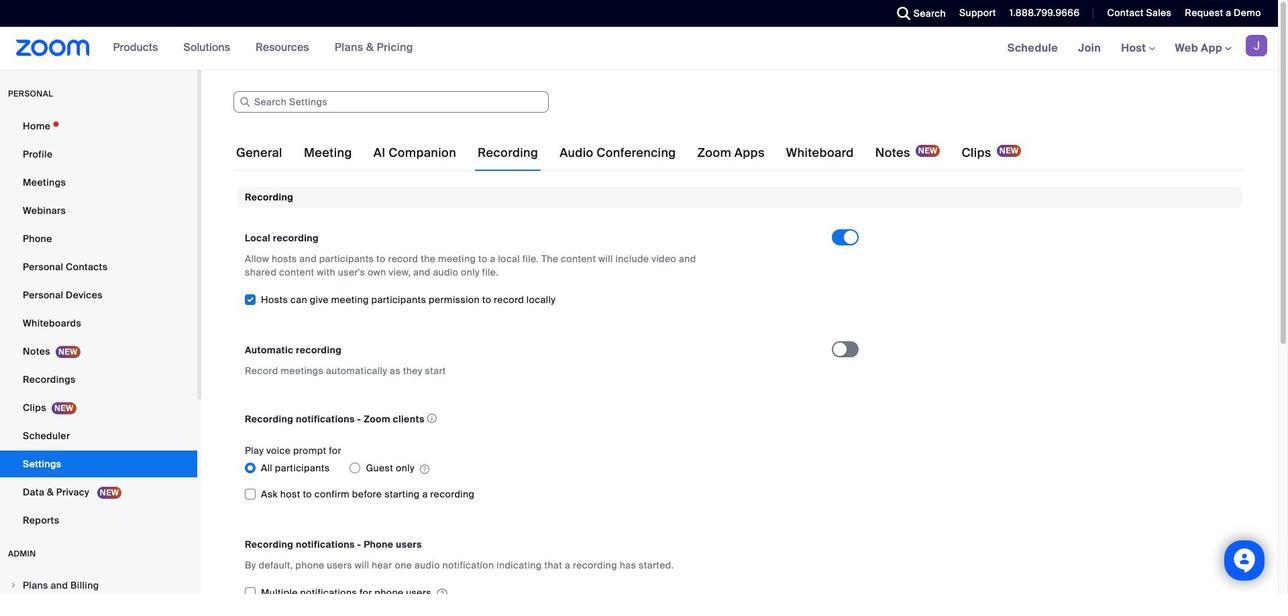 Task type: locate. For each thing, give the bounding box(es) containing it.
tabs of my account settings page tab list
[[234, 134, 1025, 172]]

banner
[[0, 27, 1279, 70]]

right image
[[9, 582, 17, 590]]

application inside recording element
[[245, 410, 820, 429]]

option group
[[245, 458, 832, 480]]

personal menu menu
[[0, 113, 197, 536]]

application
[[245, 410, 820, 429]]

menu item
[[0, 573, 197, 595]]



Task type: describe. For each thing, give the bounding box(es) containing it.
profile picture image
[[1247, 35, 1268, 56]]

learn more about guest only image
[[420, 464, 430, 476]]

product information navigation
[[103, 27, 424, 70]]

Search Settings text field
[[234, 91, 549, 113]]

learn more about multiple notifications for phone users image
[[437, 589, 448, 595]]

info outline image
[[427, 410, 437, 428]]

meetings navigation
[[998, 27, 1279, 70]]

option group inside recording element
[[245, 458, 832, 480]]

zoom logo image
[[16, 40, 90, 56]]

recording element
[[237, 187, 1243, 595]]



Task type: vqa. For each thing, say whether or not it's contained in the screenshot.
INFO OUTLINE IMAGE
yes



